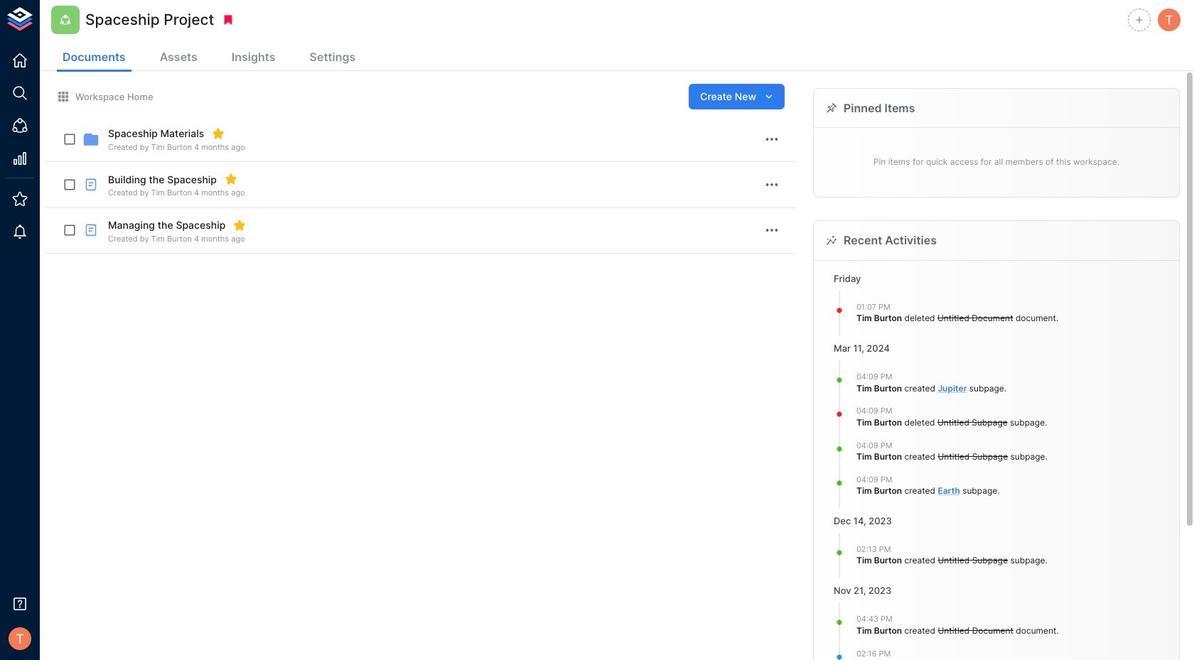 Task type: describe. For each thing, give the bounding box(es) containing it.
0 vertical spatial remove favorite image
[[225, 173, 238, 186]]

remove favorite image
[[212, 127, 225, 140]]



Task type: locate. For each thing, give the bounding box(es) containing it.
remove favorite image
[[225, 173, 238, 186], [233, 219, 246, 232]]

remove bookmark image
[[222, 14, 235, 26]]

1 vertical spatial remove favorite image
[[233, 219, 246, 232]]



Task type: vqa. For each thing, say whether or not it's contained in the screenshot.
bottom Remove Favorite image
yes



